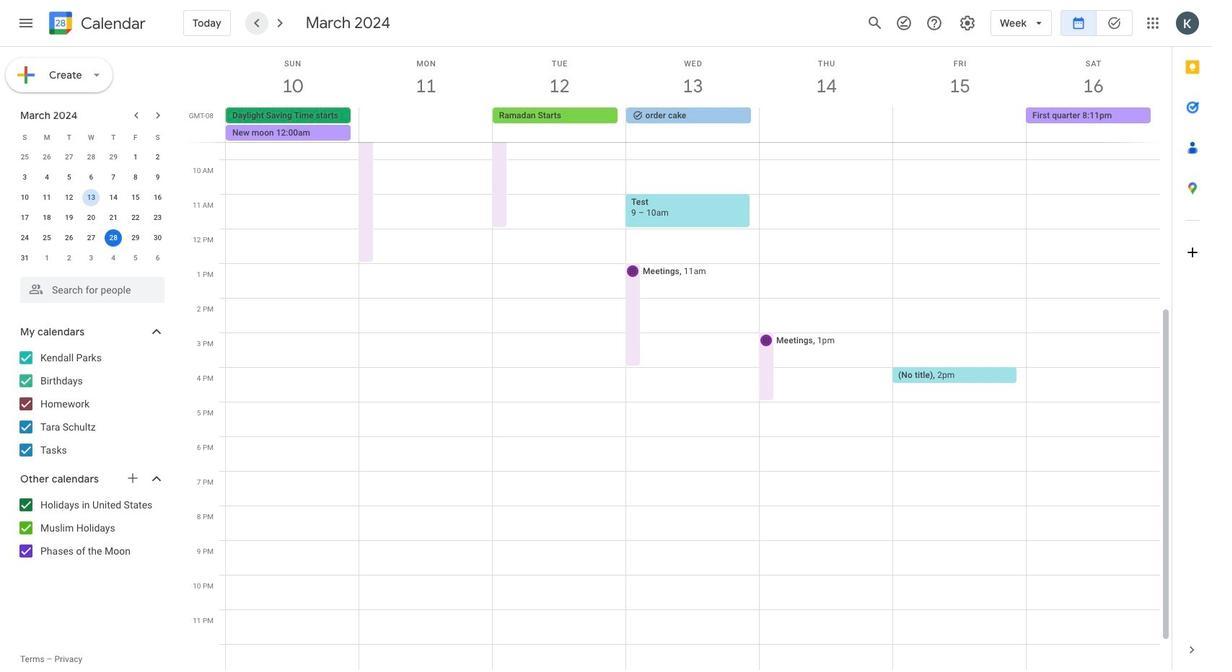 Task type: locate. For each thing, give the bounding box(es) containing it.
settings menu image
[[959, 14, 977, 32]]

row
[[219, 108, 1172, 142], [14, 127, 169, 147], [14, 147, 169, 167], [14, 167, 169, 188], [14, 188, 169, 208], [14, 208, 169, 228], [14, 228, 169, 248], [14, 248, 169, 268]]

february 25 element
[[16, 149, 33, 166]]

heading
[[78, 15, 146, 32]]

march 2024 grid
[[14, 127, 169, 268]]

other calendars list
[[3, 494, 179, 563]]

february 26 element
[[38, 149, 56, 166]]

13 element
[[83, 189, 100, 206]]

27 element
[[83, 230, 100, 247]]

heading inside the calendar 'element'
[[78, 15, 146, 32]]

1 element
[[127, 149, 144, 166]]

Search for people text field
[[29, 277, 156, 303]]

20 element
[[83, 209, 100, 227]]

february 27 element
[[60, 149, 78, 166]]

grid
[[185, 47, 1172, 671]]

tab list
[[1173, 47, 1213, 630]]

4 element
[[38, 169, 56, 186]]

february 29 element
[[105, 149, 122, 166]]

april 1 element
[[38, 250, 56, 267]]

cell
[[226, 108, 359, 142], [359, 108, 493, 142], [760, 108, 893, 142], [893, 108, 1026, 142], [80, 188, 102, 208], [102, 228, 125, 248]]

row group
[[14, 147, 169, 268]]

april 5 element
[[127, 250, 144, 267]]

12 element
[[60, 189, 78, 206]]

april 4 element
[[105, 250, 122, 267]]

add other calendars image
[[126, 471, 140, 486]]

None search field
[[0, 271, 179, 303]]

calendar element
[[46, 9, 146, 40]]

24 element
[[16, 230, 33, 247]]

26 element
[[60, 230, 78, 247]]



Task type: describe. For each thing, give the bounding box(es) containing it.
17 element
[[16, 209, 33, 227]]

15 element
[[127, 189, 144, 206]]

february 28 element
[[83, 149, 100, 166]]

april 2 element
[[60, 250, 78, 267]]

31 element
[[16, 250, 33, 267]]

8 element
[[127, 169, 144, 186]]

2 element
[[149, 149, 166, 166]]

30 element
[[149, 230, 166, 247]]

25 element
[[38, 230, 56, 247]]

7 element
[[105, 169, 122, 186]]

29 element
[[127, 230, 144, 247]]

april 6 element
[[149, 250, 166, 267]]

3 element
[[16, 169, 33, 186]]

april 3 element
[[83, 250, 100, 267]]

28, today element
[[105, 230, 122, 247]]

23 element
[[149, 209, 166, 227]]

18 element
[[38, 209, 56, 227]]

my calendars list
[[3, 346, 179, 462]]

10 element
[[16, 189, 33, 206]]

11 element
[[38, 189, 56, 206]]

6 element
[[83, 169, 100, 186]]

main drawer image
[[17, 14, 35, 32]]

5 element
[[60, 169, 78, 186]]

22 element
[[127, 209, 144, 227]]

16 element
[[149, 189, 166, 206]]

9 element
[[149, 169, 166, 186]]

21 element
[[105, 209, 122, 227]]

14 element
[[105, 189, 122, 206]]

19 element
[[60, 209, 78, 227]]



Task type: vqa. For each thing, say whether or not it's contained in the screenshot.
search box
yes



